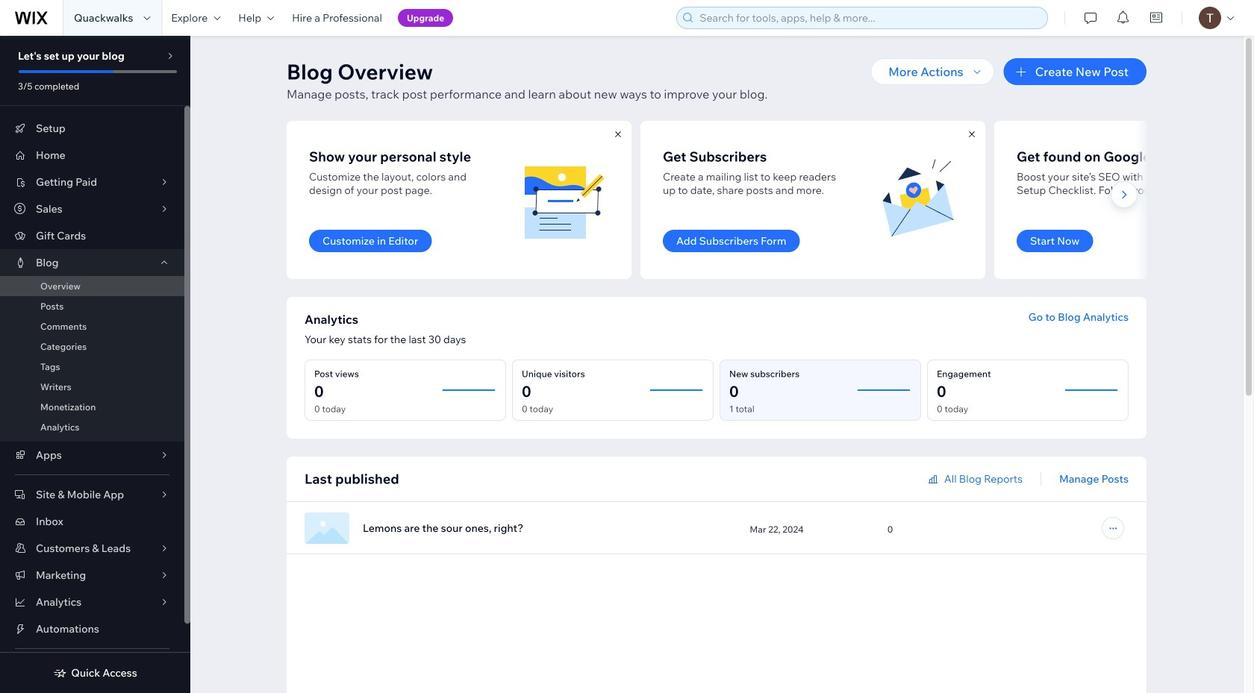Task type: locate. For each thing, give the bounding box(es) containing it.
list
[[287, 121, 1254, 279]]

Search for tools, apps, help & more... field
[[695, 7, 1043, 28]]



Task type: vqa. For each thing, say whether or not it's contained in the screenshot.
1st FREE from left
no



Task type: describe. For each thing, give the bounding box(es) containing it.
sidebar element
[[0, 36, 190, 694]]

blog overview.dealer.customize post page.title image
[[520, 155, 609, 245]]

blog overview.dealer.get subscribers.title image
[[874, 155, 963, 245]]



